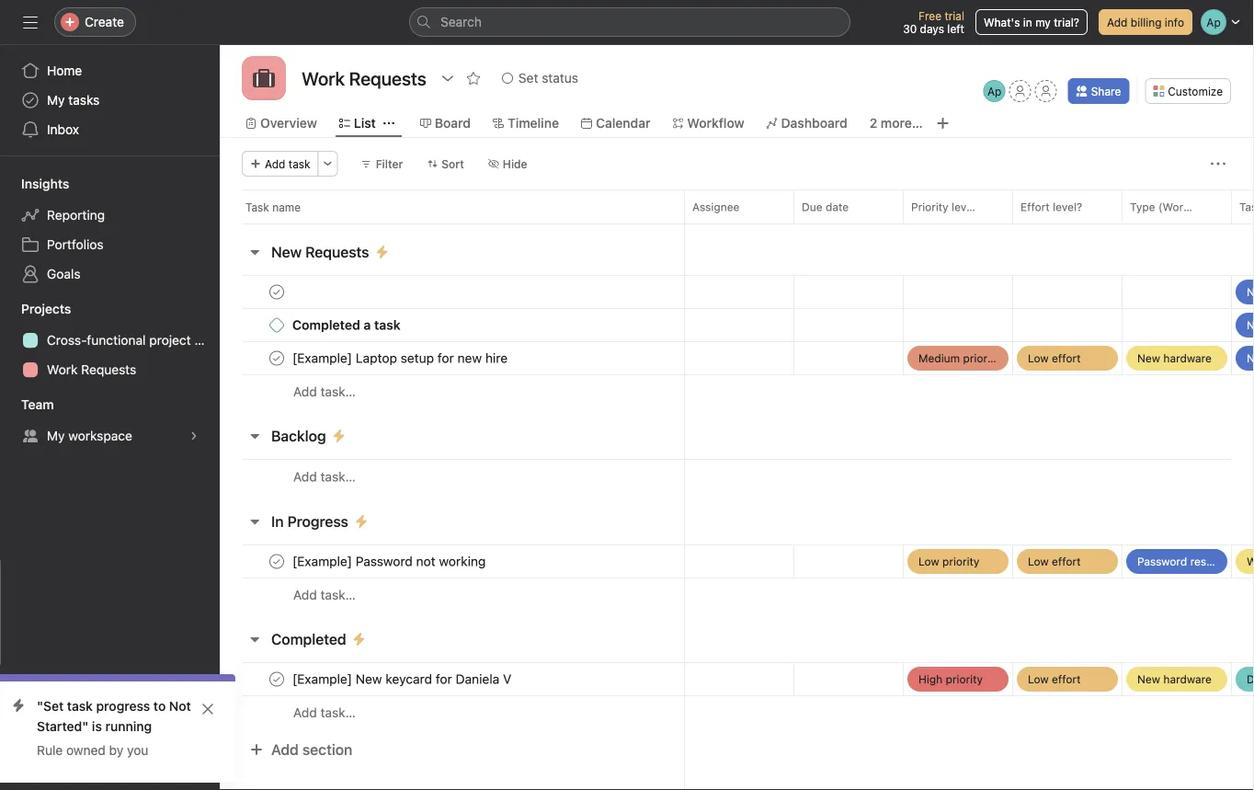 Task type: locate. For each thing, give the bounding box(es) containing it.
1 vertical spatial priority
[[943, 555, 980, 568]]

low effort inside header completed tree grid
[[1028, 673, 1081, 686]]

low inside dropdown button
[[1028, 352, 1049, 365]]

projects element
[[0, 293, 220, 388]]

add task button
[[242, 151, 319, 177]]

collapse task list for this section image left in
[[247, 514, 262, 529]]

completed checkbox up completed milestone icon
[[266, 281, 288, 303]]

1 low effort from the top
[[1028, 352, 1081, 365]]

tas
[[1240, 201, 1255, 213]]

add task… up rules for backlog image
[[293, 384, 356, 399]]

0 vertical spatial collapse task list for this section image
[[247, 429, 262, 443]]

low effort for in progress
[[1028, 555, 1081, 568]]

collapse task list for this section image left backlog button
[[247, 429, 262, 443]]

functional
[[87, 333, 146, 348]]

None text field
[[289, 283, 337, 301]]

0 horizontal spatial level?
[[952, 201, 982, 213]]

task… up rules for backlog image
[[321, 384, 356, 399]]

completed
[[271, 631, 346, 648]]

new hardware inside header completed tree grid
[[1138, 673, 1212, 686]]

add task… row
[[220, 374, 1255, 408], [220, 459, 1255, 494], [220, 578, 1255, 612], [220, 695, 1255, 729]]

filter
[[376, 157, 403, 170]]

task…
[[321, 384, 356, 399], [321, 469, 356, 484], [321, 587, 356, 603], [321, 705, 356, 720]]

rules for completed image
[[352, 632, 367, 647]]

1 task… from the top
[[321, 384, 356, 399]]

completed checkbox down completed button
[[266, 668, 288, 690]]

task left more actions image
[[289, 157, 311, 170]]

my left tasks
[[47, 92, 65, 108]]

add task… for 'add task…' button in the header completed tree grid
[[293, 705, 356, 720]]

1 add task… button from the top
[[293, 382, 356, 402]]

row containing low priority
[[220, 545, 1255, 579]]

0 vertical spatial priority
[[964, 352, 1001, 365]]

0 vertical spatial requests
[[306, 243, 369, 261]]

add inside header new requests tree grid
[[293, 384, 317, 399]]

4 task… from the top
[[321, 705, 356, 720]]

completed checkbox down the completed milestone option
[[266, 347, 288, 369]]

completed image inside [example] new keycard for daniela v cell
[[266, 668, 288, 690]]

1 horizontal spatial task
[[289, 157, 311, 170]]

hardware inside header new requests tree grid
[[1164, 352, 1212, 365]]

3 low effort from the top
[[1028, 673, 1081, 686]]

2 my from the top
[[47, 428, 65, 443]]

1 vertical spatial completed image
[[266, 551, 288, 573]]

2 more…
[[870, 115, 923, 131]]

add down backlog
[[293, 469, 317, 484]]

hide button
[[480, 151, 536, 177]]

what's in my trial? button
[[976, 9, 1088, 35]]

low effort button inside header completed tree grid
[[1014, 663, 1122, 695]]

0 vertical spatial new hardware button
[[1123, 342, 1232, 374]]

collapse task list for this section image left completed
[[247, 632, 262, 647]]

requests inside work requests link
[[81, 362, 136, 377]]

2 vertical spatial completed image
[[266, 668, 288, 690]]

1 collapse task list for this section image from the top
[[247, 429, 262, 443]]

task
[[289, 157, 311, 170], [67, 699, 93, 714]]

task inside add task 'button'
[[289, 157, 311, 170]]

add task… for 'add task…' button inside the header new requests tree grid
[[293, 384, 356, 399]]

set status
[[519, 70, 579, 86]]

left
[[948, 22, 965, 35]]

new hardware button inside header completed tree grid
[[1123, 663, 1232, 695]]

add task… inside header in progress tree grid
[[293, 587, 356, 603]]

0 vertical spatial completed image
[[266, 347, 288, 369]]

level? right "effort"
[[1053, 201, 1083, 213]]

new hardware for medium priority
[[1138, 352, 1212, 365]]

0 vertical spatial low effort
[[1028, 352, 1081, 365]]

cell
[[220, 275, 685, 309]]

add up add section button
[[293, 705, 317, 720]]

new for medium priority
[[1138, 352, 1161, 365]]

1 level? from the left
[[952, 201, 982, 213]]

is
[[92, 719, 102, 734]]

requests down cross-functional project plan link
[[81, 362, 136, 377]]

0 vertical spatial effort
[[1052, 352, 1081, 365]]

my down team
[[47, 428, 65, 443]]

low effort inside header in progress tree grid
[[1028, 555, 1081, 568]]

reset
[[1191, 555, 1217, 568]]

priority inside header in progress tree grid
[[943, 555, 980, 568]]

new inside header new requests tree grid
[[1138, 352, 1161, 365]]

4 add task… from the top
[[293, 705, 356, 720]]

set status button
[[494, 65, 587, 91]]

level? right priority
[[952, 201, 982, 213]]

2 add task… from the top
[[293, 469, 356, 484]]

backlog button
[[271, 419, 326, 453]]

global element
[[0, 45, 220, 155]]

add task… down rules for backlog image
[[293, 469, 356, 484]]

0 vertical spatial hardware
[[1164, 352, 1212, 365]]

my
[[47, 92, 65, 108], [47, 428, 65, 443]]

add inside header completed tree grid
[[293, 705, 317, 720]]

hide sidebar image
[[23, 15, 38, 29]]

0 vertical spatial my
[[47, 92, 65, 108]]

1 effort from the top
[[1052, 352, 1081, 365]]

task… inside header completed tree grid
[[321, 705, 356, 720]]

2 vertical spatial priority
[[946, 673, 983, 686]]

3 effort from the top
[[1052, 673, 1081, 686]]

2 effort from the top
[[1052, 555, 1081, 568]]

level? for effort level?
[[1053, 201, 1083, 213]]

3 add task… from the top
[[293, 587, 356, 603]]

requests for work requests
[[81, 362, 136, 377]]

new hardware button for medium priority
[[1123, 342, 1232, 374]]

1 vertical spatial low effort
[[1028, 555, 1081, 568]]

low inside header completed tree grid
[[1028, 673, 1049, 686]]

1 hardware from the top
[[1164, 352, 1212, 365]]

1 horizontal spatial requests
[[306, 243, 369, 261]]

completed checkbox for in progress
[[266, 551, 288, 573]]

completed image
[[266, 281, 288, 303]]

3 completed checkbox from the top
[[266, 551, 288, 573]]

see details, my workspace image
[[189, 431, 200, 442]]

1 new hardware button from the top
[[1123, 342, 1232, 374]]

completed image down the completed milestone option
[[266, 347, 288, 369]]

insights element
[[0, 167, 220, 293]]

effort level?
[[1021, 201, 1083, 213]]

requests inside new requests "button"
[[306, 243, 369, 261]]

workflow
[[688, 115, 745, 131]]

low effort inside dropdown button
[[1028, 352, 1081, 365]]

reporting link
[[10, 201, 209, 230]]

sort
[[442, 157, 464, 170]]

hardware for medium priority
[[1164, 352, 1212, 365]]

board
[[435, 115, 471, 131]]

add task… button up section
[[293, 703, 356, 723]]

priority inside popup button
[[946, 673, 983, 686]]

briefcase image
[[253, 67, 275, 89]]

low for medium priority
[[1028, 352, 1049, 365]]

add task… button down rules for backlog image
[[293, 467, 356, 487]]

in progress button
[[271, 505, 349, 538]]

assignee
[[693, 201, 740, 213]]

my inside global element
[[47, 92, 65, 108]]

0 vertical spatial task
[[289, 157, 311, 170]]

task… up rules for completed icon
[[321, 587, 356, 603]]

add task… for third 'add task…' button from the bottom
[[293, 469, 356, 484]]

0 vertical spatial collapse task list for this section image
[[247, 245, 262, 259]]

new hardware inside header new requests tree grid
[[1138, 352, 1212, 365]]

2 low effort button from the top
[[1014, 663, 1122, 695]]

"set task progress to not started" is running
[[37, 699, 191, 734]]

more actions image
[[323, 158, 334, 169]]

timeline
[[508, 115, 559, 131]]

add task… up completed
[[293, 587, 356, 603]]

1 vertical spatial hardware
[[1164, 673, 1212, 686]]

1 completed checkbox from the top
[[266, 281, 288, 303]]

info
[[1165, 16, 1185, 29]]

priority inside header new requests tree grid
[[964, 352, 1001, 365]]

1 vertical spatial new hardware button
[[1123, 663, 1232, 695]]

collapse task list for this section image for new requests
[[247, 245, 262, 259]]

add task… button up rules for backlog image
[[293, 382, 356, 402]]

1 collapse task list for this section image from the top
[[247, 245, 262, 259]]

low priority
[[919, 555, 980, 568]]

calendar
[[596, 115, 651, 131]]

2 low effort from the top
[[1028, 555, 1081, 568]]

2 vertical spatial low effort
[[1028, 673, 1081, 686]]

priority
[[964, 352, 1001, 365], [943, 555, 980, 568], [946, 673, 983, 686]]

task up is
[[67, 699, 93, 714]]

low
[[1028, 352, 1049, 365], [919, 555, 940, 568], [1028, 555, 1049, 568], [1028, 673, 1049, 686]]

1 vertical spatial new hardware
[[1138, 673, 1212, 686]]

invite
[[51, 758, 84, 774]]

work
[[47, 362, 78, 377]]

low effort
[[1028, 352, 1081, 365], [1028, 555, 1081, 568], [1028, 673, 1081, 686]]

completed button
[[271, 623, 346, 656]]

3 add task… button from the top
[[293, 585, 356, 605]]

[example] laptop setup for new hire cell
[[220, 341, 685, 375]]

2 completed image from the top
[[266, 551, 288, 573]]

collapse task list for this section image for backlog
[[247, 429, 262, 443]]

1 new hardware from the top
[[1138, 352, 1212, 365]]

add task… button inside header new requests tree grid
[[293, 382, 356, 402]]

row
[[220, 189, 1255, 224], [242, 223, 1255, 224], [220, 275, 1255, 309], [220, 308, 1255, 342], [220, 341, 1255, 375], [220, 545, 1255, 579], [220, 662, 1255, 696]]

tab actions image
[[383, 118, 394, 129]]

low effort button for completed
[[1014, 663, 1122, 695]]

completed checkbox down in
[[266, 551, 288, 573]]

priority for in progress
[[943, 555, 980, 568]]

new hardware button
[[1123, 342, 1232, 374], [1123, 663, 1232, 695]]

home
[[47, 63, 82, 78]]

header completed tree grid
[[220, 662, 1255, 729]]

share
[[1092, 85, 1122, 98]]

0 horizontal spatial task
[[67, 699, 93, 714]]

customize button
[[1145, 78, 1232, 104]]

trial?
[[1054, 16, 1080, 29]]

rules for new requests image
[[375, 245, 390, 259]]

effort inside low effort dropdown button
[[1052, 352, 1081, 365]]

not
[[169, 699, 191, 714]]

row containing high priority
[[220, 662, 1255, 696]]

4 add task… row from the top
[[220, 695, 1255, 729]]

new inside new requests "button"
[[271, 243, 302, 261]]

you
[[127, 743, 148, 758]]

level?
[[952, 201, 982, 213], [1053, 201, 1083, 213]]

password reset button
[[1123, 545, 1232, 578]]

1 vertical spatial new
[[1138, 352, 1161, 365]]

new requests
[[271, 243, 369, 261]]

row containing task name
[[220, 189, 1255, 224]]

1 my from the top
[[47, 92, 65, 108]]

backlog
[[271, 427, 326, 445]]

2 level? from the left
[[1053, 201, 1083, 213]]

1 completed image from the top
[[266, 347, 288, 369]]

2 completed checkbox from the top
[[266, 347, 288, 369]]

hardware for high priority
[[1164, 673, 1212, 686]]

close image
[[201, 702, 215, 717]]

1 vertical spatial effort
[[1052, 555, 1081, 568]]

2 new hardware button from the top
[[1123, 663, 1232, 695]]

goals
[[47, 266, 81, 281]]

1 vertical spatial task
[[67, 699, 93, 714]]

task… inside header in progress tree grid
[[321, 587, 356, 603]]

1 vertical spatial collapse task list for this section image
[[247, 514, 262, 529]]

add down overview link
[[265, 157, 286, 170]]

days
[[920, 22, 945, 35]]

completed checkbox for new requests
[[266, 281, 288, 303]]

None text field
[[297, 62, 431, 95]]

1 vertical spatial requests
[[81, 362, 136, 377]]

add task… button
[[293, 382, 356, 402], [293, 467, 356, 487], [293, 585, 356, 605], [293, 703, 356, 723]]

progress
[[288, 513, 349, 530]]

0 vertical spatial low effort button
[[1014, 545, 1122, 578]]

hide
[[503, 157, 528, 170]]

3 task… from the top
[[321, 587, 356, 603]]

task… up section
[[321, 705, 356, 720]]

priority
[[912, 201, 949, 213]]

hardware inside header completed tree grid
[[1164, 673, 1212, 686]]

projects button
[[0, 300, 71, 318]]

portfolios
[[47, 237, 104, 252]]

completed checkbox inside "[example] password not working" cell
[[266, 551, 288, 573]]

0 vertical spatial new hardware
[[1138, 352, 1212, 365]]

completed image down in
[[266, 551, 288, 573]]

2 add task… row from the top
[[220, 459, 1255, 494]]

level? for priority level?
[[952, 201, 982, 213]]

collapse task list for this section image down task
[[247, 245, 262, 259]]

add task… inside header new requests tree grid
[[293, 384, 356, 399]]

new inside header completed tree grid
[[1138, 673, 1161, 686]]

completed image inside "[example] password not working" cell
[[266, 551, 288, 573]]

4 add task… button from the top
[[293, 703, 356, 723]]

collapse task list for this section image
[[247, 429, 262, 443], [247, 514, 262, 529]]

2 collapse task list for this section image from the top
[[247, 514, 262, 529]]

effort inside header in progress tree grid
[[1052, 555, 1081, 568]]

1 vertical spatial collapse task list for this section image
[[247, 632, 262, 647]]

completed image
[[266, 347, 288, 369], [266, 551, 288, 573], [266, 668, 288, 690]]

effort
[[1052, 352, 1081, 365], [1052, 555, 1081, 568], [1052, 673, 1081, 686]]

priority for completed
[[946, 673, 983, 686]]

work requests link
[[10, 355, 209, 385]]

4 completed checkbox from the top
[[266, 668, 288, 690]]

rule
[[37, 743, 63, 758]]

3 completed image from the top
[[266, 668, 288, 690]]

add task… button up completed
[[293, 585, 356, 605]]

requests for new requests
[[306, 243, 369, 261]]

more actions image
[[1211, 156, 1226, 171]]

invite button
[[17, 750, 96, 783]]

effort inside header completed tree grid
[[1052, 673, 1081, 686]]

task… down rules for backlog image
[[321, 469, 356, 484]]

tasks
[[68, 92, 100, 108]]

"set
[[37, 699, 64, 714]]

2 new hardware from the top
[[1138, 673, 1212, 686]]

2 collapse task list for this section image from the top
[[247, 632, 262, 647]]

cross-
[[47, 333, 87, 348]]

add task… up section
[[293, 705, 356, 720]]

add section button
[[242, 733, 360, 766]]

0 vertical spatial new
[[271, 243, 302, 261]]

task
[[246, 201, 269, 213]]

completed image down completed button
[[266, 668, 288, 690]]

1 vertical spatial my
[[47, 428, 65, 443]]

[Example] Laptop setup for new hire text field
[[289, 349, 513, 367]]

2 hardware from the top
[[1164, 673, 1212, 686]]

sort button
[[419, 151, 473, 177]]

requests left "rules for new requests" icon at the top left of page
[[306, 243, 369, 261]]

add up backlog
[[293, 384, 317, 399]]

my for my tasks
[[47, 92, 65, 108]]

task inside the "set task progress to not started" is running
[[67, 699, 93, 714]]

[Example] Password not working text field
[[289, 552, 492, 571]]

completed checkbox inside [example] new keycard for daniela v cell
[[266, 668, 288, 690]]

1 add task… from the top
[[293, 384, 356, 399]]

Completed checkbox
[[266, 281, 288, 303], [266, 347, 288, 369], [266, 551, 288, 573], [266, 668, 288, 690]]

2 vertical spatial new
[[1138, 673, 1161, 686]]

0 horizontal spatial requests
[[81, 362, 136, 377]]

1 horizontal spatial level?
[[1053, 201, 1083, 213]]

add task… inside header completed tree grid
[[293, 705, 356, 720]]

add up completed
[[293, 587, 317, 603]]

1 low effort button from the top
[[1014, 545, 1122, 578]]

1 vertical spatial low effort button
[[1014, 663, 1122, 695]]

2 vertical spatial effort
[[1052, 673, 1081, 686]]

my inside teams element
[[47, 428, 65, 443]]

calendar link
[[581, 113, 651, 133]]

collapse task list for this section image
[[247, 245, 262, 259], [247, 632, 262, 647]]



Task type: describe. For each thing, give the bounding box(es) containing it.
high priority
[[919, 673, 983, 686]]

low for low priority
[[1028, 555, 1049, 568]]

completed checkbox for completed
[[266, 668, 288, 690]]

billing
[[1131, 16, 1162, 29]]

insights button
[[0, 175, 69, 193]]

overview link
[[246, 113, 317, 133]]

task for "set
[[67, 699, 93, 714]]

add task… button inside header completed tree grid
[[293, 703, 356, 723]]

low inside popup button
[[919, 555, 940, 568]]

low priority button
[[904, 545, 1013, 578]]

my tasks
[[47, 92, 100, 108]]

free trial 30 days left
[[903, 9, 965, 35]]

create
[[85, 14, 124, 29]]

more…
[[881, 115, 923, 131]]

cross-functional project plan link
[[10, 326, 220, 355]]

completed a task cell
[[220, 308, 685, 342]]

effort for completed
[[1052, 673, 1081, 686]]

work requests
[[47, 362, 136, 377]]

add task… for 'add task…' button in header in progress tree grid
[[293, 587, 356, 603]]

what's in my trial?
[[984, 16, 1080, 29]]

search button
[[409, 7, 851, 37]]

task… inside header new requests tree grid
[[321, 384, 356, 399]]

collapse task list for this section image for in progress
[[247, 514, 262, 529]]

completed image for completed
[[266, 668, 288, 690]]

insights
[[21, 176, 69, 191]]

projects
[[21, 301, 71, 316]]

share button
[[1069, 78, 1130, 104]]

project
[[149, 333, 191, 348]]

add left section
[[271, 741, 299, 758]]

add left billing
[[1107, 16, 1128, 29]]

dashboard
[[782, 115, 848, 131]]

ap
[[988, 85, 1002, 98]]

completed milestone image
[[270, 318, 284, 333]]

teams element
[[0, 388, 220, 454]]

medium priority button
[[904, 342, 1013, 374]]

task name
[[246, 201, 301, 213]]

header new requests tree grid
[[220, 275, 1255, 408]]

name
[[272, 201, 301, 213]]

owned
[[66, 743, 106, 758]]

due date
[[802, 201, 849, 213]]

rules for backlog image
[[332, 429, 346, 443]]

my for my workspace
[[47, 428, 65, 443]]

ap button
[[984, 80, 1006, 102]]

team button
[[0, 394, 54, 416]]

board link
[[420, 113, 471, 133]]

medium
[[919, 352, 960, 365]]

add to starred image
[[466, 71, 481, 86]]

filter button
[[353, 151, 411, 177]]

my
[[1036, 16, 1051, 29]]

low effort button for in progress
[[1014, 545, 1122, 578]]

add task… button inside header in progress tree grid
[[293, 585, 356, 605]]

search list box
[[409, 7, 851, 37]]

add billing info button
[[1099, 9, 1193, 35]]

list link
[[339, 113, 376, 133]]

3 add task… row from the top
[[220, 578, 1255, 612]]

create button
[[54, 7, 136, 37]]

overview
[[260, 115, 317, 131]]

in progress
[[271, 513, 349, 530]]

list
[[354, 115, 376, 131]]

add tab image
[[936, 116, 951, 131]]

started"
[[37, 719, 89, 734]]

status
[[542, 70, 579, 86]]

rules for in progress image
[[354, 514, 369, 529]]

inbox link
[[10, 115, 209, 144]]

low for high priority
[[1028, 673, 1049, 686]]

portfolios link
[[10, 230, 209, 259]]

2 add task… button from the top
[[293, 467, 356, 487]]

Completed milestone checkbox
[[270, 318, 284, 333]]

workflow link
[[673, 113, 745, 133]]

medium priority
[[919, 352, 1001, 365]]

add inside 'button'
[[265, 157, 286, 170]]

Completed a task text field
[[289, 316, 406, 334]]

30
[[903, 22, 917, 35]]

my workspace
[[47, 428, 132, 443]]

2 task… from the top
[[321, 469, 356, 484]]

plan
[[195, 333, 220, 348]]

what's
[[984, 16, 1021, 29]]

running
[[105, 719, 152, 734]]

completed image inside [example] laptop setup for new hire cell
[[266, 347, 288, 369]]

[Example] New keycard for Daniela V text field
[[289, 670, 517, 689]]

task for add
[[289, 157, 311, 170]]

by
[[109, 743, 124, 758]]

high priority button
[[904, 663, 1013, 695]]

[example] new keycard for daniela v cell
[[220, 662, 685, 696]]

home link
[[10, 56, 209, 86]]

search
[[441, 14, 482, 29]]

2 more… button
[[870, 113, 923, 133]]

my tasks link
[[10, 86, 209, 115]]

effort
[[1021, 201, 1050, 213]]

new for high priority
[[1138, 673, 1161, 686]]

new hardware for high priority
[[1138, 673, 1212, 686]]

high
[[919, 673, 943, 686]]

add task
[[265, 157, 311, 170]]

collapse task list for this section image for completed
[[247, 632, 262, 647]]

inbox
[[47, 122, 79, 137]]

free
[[919, 9, 942, 22]]

workspace
[[68, 428, 132, 443]]

[example] password not working cell
[[220, 545, 685, 579]]

low effort for completed
[[1028, 673, 1081, 686]]

completed image for in progress
[[266, 551, 288, 573]]

dashboard link
[[767, 113, 848, 133]]

rule owned by you
[[37, 743, 148, 758]]

new requests button
[[271, 235, 369, 269]]

row containing medium priority
[[220, 341, 1255, 375]]

add section
[[271, 741, 353, 758]]

low effort button
[[1014, 342, 1122, 374]]

new hardware button for high priority
[[1123, 663, 1232, 695]]

timeline link
[[493, 113, 559, 133]]

1 add task… row from the top
[[220, 374, 1255, 408]]

date
[[826, 201, 849, 213]]

header in progress tree grid
[[220, 545, 1255, 612]]

show options image
[[441, 71, 455, 86]]

2
[[870, 115, 878, 131]]

effort for in progress
[[1052, 555, 1081, 568]]

to
[[153, 699, 166, 714]]

add inside header in progress tree grid
[[293, 587, 317, 603]]

completed checkbox inside [example] laptop setup for new hire cell
[[266, 347, 288, 369]]

due
[[802, 201, 823, 213]]

customize
[[1168, 85, 1223, 98]]



Task type: vqa. For each thing, say whether or not it's contained in the screenshot.
Se icon
no



